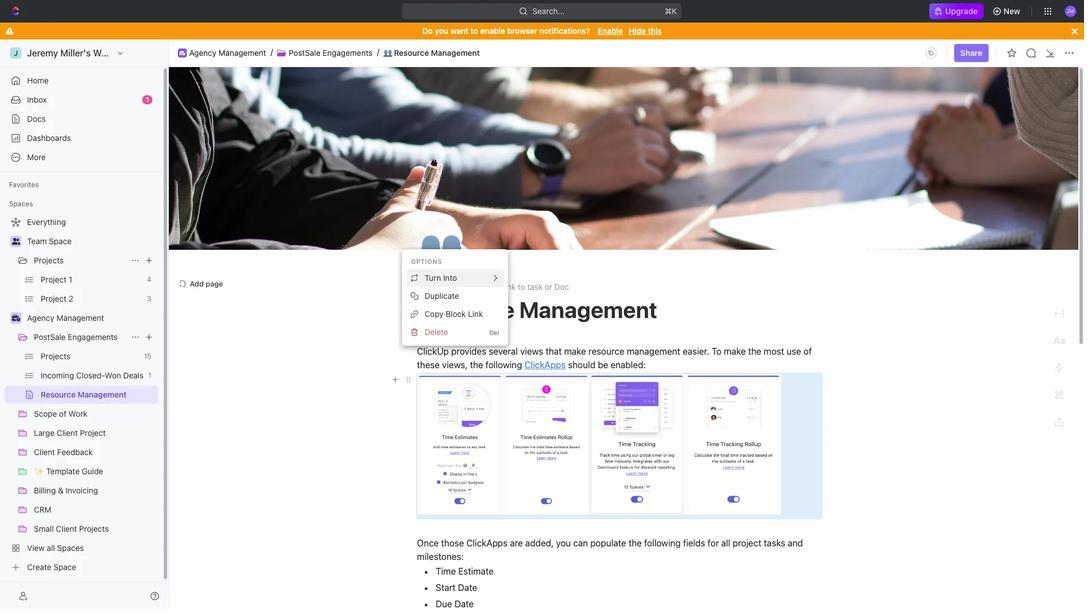 Task type: locate. For each thing, give the bounding box(es) containing it.
date down start date
[[455, 600, 474, 610]]

make
[[564, 347, 586, 357], [724, 347, 746, 357]]

are
[[510, 539, 523, 549]]

user group image
[[12, 238, 20, 245]]

1 horizontal spatial agency management link
[[189, 48, 266, 58]]

agency right business time image
[[27, 313, 54, 323]]

browser
[[507, 26, 538, 36]]

1 vertical spatial agency management
[[27, 313, 104, 323]]

you left the "can"
[[556, 539, 571, 549]]

do you want to enable browser notifications? enable hide this
[[422, 26, 662, 36]]

agency management link
[[189, 48, 266, 58], [27, 309, 156, 327]]

this
[[648, 26, 662, 36]]

management inside sidebar navigation
[[56, 313, 104, 323]]

date
[[458, 583, 477, 593], [455, 600, 474, 610]]

1
[[146, 95, 149, 104]]

management
[[219, 48, 266, 57], [431, 48, 480, 57], [519, 296, 657, 323], [56, 313, 104, 323]]

following
[[486, 360, 522, 370], [644, 539, 681, 549]]

link
[[468, 309, 483, 319]]

notifications?
[[540, 26, 590, 36]]

0 horizontal spatial agency management link
[[27, 309, 156, 327]]

date down the time estimate
[[458, 583, 477, 593]]

1 vertical spatial engagements
[[68, 333, 118, 342]]

tree containing team space
[[5, 213, 158, 577]]

duplicate
[[425, 291, 459, 301]]

you right do
[[435, 26, 448, 36]]

postsale engagements
[[289, 48, 372, 57], [34, 333, 118, 342]]

agency inside sidebar navigation
[[27, 313, 54, 323]]

share
[[960, 48, 982, 58]]

0 horizontal spatial following
[[486, 360, 522, 370]]

1 vertical spatial postsale engagements link
[[34, 329, 126, 347]]

0 vertical spatial engagements
[[323, 48, 372, 57]]

0 vertical spatial clickapps
[[525, 360, 566, 370]]

add left 'into'
[[428, 282, 443, 292]]

estimate
[[458, 567, 494, 577]]

date for due date
[[455, 600, 474, 610]]

engagements
[[323, 48, 372, 57], [68, 333, 118, 342]]

del
[[489, 329, 499, 336]]

sidebar navigation
[[0, 40, 169, 610]]

1 horizontal spatial postsale
[[289, 48, 321, 57]]

views
[[520, 347, 543, 357]]

0 vertical spatial agency management
[[189, 48, 266, 57]]

copy block link button
[[407, 305, 504, 324]]

0 vertical spatial postsale engagements link
[[289, 48, 372, 58]]

0 vertical spatial postsale engagements
[[289, 48, 372, 57]]

inbox
[[27, 95, 47, 104]]

0 horizontal spatial clickapps
[[466, 539, 508, 549]]

1 horizontal spatial following
[[644, 539, 681, 549]]

delete
[[425, 327, 448, 337]]

the right populate
[[629, 539, 642, 549]]

add comment
[[428, 282, 479, 292]]

1 horizontal spatial make
[[724, 347, 746, 357]]

the left most
[[748, 347, 761, 357]]

1 vertical spatial agency
[[27, 313, 54, 323]]

1 vertical spatial you
[[556, 539, 571, 549]]

be
[[598, 360, 608, 370]]

into
[[443, 273, 457, 283]]

docs
[[27, 114, 46, 124]]

date for start date
[[458, 583, 477, 593]]

time
[[436, 567, 456, 577]]

agency management right business time icon
[[189, 48, 266, 57]]

dashboards link
[[5, 129, 158, 147]]

agency for business time icon
[[189, 48, 216, 57]]

👥
[[383, 48, 392, 57]]

postsale
[[289, 48, 321, 57], [34, 333, 66, 342]]

the down provides
[[470, 360, 483, 370]]

0 horizontal spatial postsale engagements
[[34, 333, 118, 342]]

for
[[708, 539, 719, 549]]

add
[[190, 279, 204, 288], [428, 282, 443, 292]]

start date
[[436, 583, 477, 593]]

0 vertical spatial postsale
[[289, 48, 321, 57]]

agency
[[189, 48, 216, 57], [27, 313, 54, 323]]

to
[[712, 347, 722, 357]]

copy block link
[[425, 309, 483, 319]]

postsale engagements link
[[289, 48, 372, 58], [34, 329, 126, 347]]

1 horizontal spatial you
[[556, 539, 571, 549]]

make right the to
[[724, 347, 746, 357]]

1 horizontal spatial the
[[629, 539, 642, 549]]

upgrade
[[945, 6, 978, 16]]

0 horizontal spatial make
[[564, 347, 586, 357]]

clickup
[[417, 347, 449, 357]]

clickapps left are
[[466, 539, 508, 549]]

1 horizontal spatial agency management
[[189, 48, 266, 57]]

0 vertical spatial agency
[[189, 48, 216, 57]]

1 vertical spatial clickapps
[[466, 539, 508, 549]]

1 make from the left
[[564, 347, 586, 357]]

of
[[804, 347, 812, 357]]

add for add comment
[[428, 282, 443, 292]]

docs link
[[5, 110, 158, 128]]

1 vertical spatial postsale engagements
[[34, 333, 118, 342]]

clickapps inside 'once those clickapps are added, you can populate the following fields for all project tasks and milestones:'
[[466, 539, 508, 549]]

can
[[573, 539, 588, 549]]

add left page
[[190, 279, 204, 288]]

team
[[27, 237, 47, 246]]

turn into
[[425, 273, 457, 283]]

2 vertical spatial the
[[629, 539, 642, 549]]

agency management for agency management link related to business time icon
[[189, 48, 266, 57]]

postsale engagements inside sidebar navigation
[[34, 333, 118, 342]]

following left fields
[[644, 539, 681, 549]]

start
[[436, 583, 456, 593]]

⌘k
[[665, 6, 677, 16]]

0 horizontal spatial agency
[[27, 313, 54, 323]]

agency management link for business time icon
[[189, 48, 266, 58]]

1 vertical spatial following
[[644, 539, 681, 549]]

following down several
[[486, 360, 522, 370]]

1 vertical spatial postsale
[[34, 333, 66, 342]]

following inside 'once those clickapps are added, you can populate the following fields for all project tasks and milestones:'
[[644, 539, 681, 549]]

enable
[[480, 26, 505, 36]]

0 horizontal spatial postsale
[[34, 333, 66, 342]]

clickup provides several views that make resource management easier. to make the most use of these views, the following
[[417, 347, 814, 370]]

1 vertical spatial the
[[470, 360, 483, 370]]

0 vertical spatial agency management link
[[189, 48, 266, 58]]

team space link
[[27, 233, 156, 251]]

upgrade link
[[930, 3, 983, 19]]

you
[[435, 26, 448, 36], [556, 539, 571, 549]]

time estimate
[[436, 567, 494, 577]]

options
[[411, 258, 442, 265]]

to
[[471, 26, 478, 36]]

fields
[[683, 539, 705, 549]]

management
[[627, 347, 680, 357]]

agency management right business time image
[[27, 313, 104, 323]]

make up should
[[564, 347, 586, 357]]

1 horizontal spatial postsale engagements
[[289, 48, 372, 57]]

2 horizontal spatial the
[[748, 347, 761, 357]]

turn into button
[[407, 269, 504, 287]]

1 vertical spatial date
[[455, 600, 474, 610]]

resource
[[394, 48, 429, 57], [416, 296, 515, 323]]

2 make from the left
[[724, 347, 746, 357]]

0 horizontal spatial agency management
[[27, 313, 104, 323]]

1 vertical spatial resource
[[416, 296, 515, 323]]

agency management inside agency management link
[[27, 313, 104, 323]]

tree
[[5, 213, 158, 577]]

0 vertical spatial following
[[486, 360, 522, 370]]

1 horizontal spatial add
[[428, 282, 443, 292]]

clickapps
[[525, 360, 566, 370], [466, 539, 508, 549]]

0 horizontal spatial engagements
[[68, 333, 118, 342]]

0 horizontal spatial add
[[190, 279, 204, 288]]

dashboards
[[27, 133, 71, 143]]

resource management
[[416, 296, 657, 323]]

postsale engagements link inside sidebar navigation
[[34, 329, 126, 347]]

0 vertical spatial the
[[748, 347, 761, 357]]

0 horizontal spatial you
[[435, 26, 448, 36]]

0 horizontal spatial postsale engagements link
[[34, 329, 126, 347]]

1 horizontal spatial engagements
[[323, 48, 372, 57]]

0 vertical spatial date
[[458, 583, 477, 593]]

tree inside sidebar navigation
[[5, 213, 158, 577]]

agency right business time icon
[[189, 48, 216, 57]]

1 horizontal spatial agency
[[189, 48, 216, 57]]

1 vertical spatial agency management link
[[27, 309, 156, 327]]

due date
[[436, 600, 474, 610]]

clickapps down that
[[525, 360, 566, 370]]

add page
[[190, 279, 223, 288]]



Task type: vqa. For each thing, say whether or not it's contained in the screenshot.
Search tasks... TEXT BOX
no



Task type: describe. For each thing, give the bounding box(es) containing it.
do
[[422, 26, 433, 36]]

new button
[[988, 2, 1027, 20]]

turn
[[425, 273, 441, 283]]

engagements inside sidebar navigation
[[68, 333, 118, 342]]

project
[[733, 539, 761, 549]]

clickapps should be enabled:
[[525, 360, 646, 370]]

0 vertical spatial resource
[[394, 48, 429, 57]]

page
[[206, 279, 223, 288]]

all
[[721, 539, 730, 549]]

copy
[[425, 309, 444, 319]]

projects
[[34, 256, 64, 265]]

most
[[764, 347, 784, 357]]

populate
[[590, 539, 626, 549]]

tasks
[[764, 539, 785, 549]]

1 horizontal spatial clickapps
[[525, 360, 566, 370]]

search...
[[533, 6, 565, 16]]

duplicate button
[[407, 287, 504, 305]]

projects link
[[34, 252, 126, 270]]

those
[[441, 539, 464, 549]]

new
[[1004, 6, 1020, 16]]

0 horizontal spatial the
[[470, 360, 483, 370]]

agency management for agency management link corresponding to business time image
[[27, 313, 104, 323]]

spaces
[[9, 200, 33, 208]]

several
[[489, 347, 518, 357]]

home link
[[5, 72, 158, 90]]

use
[[787, 347, 801, 357]]

milestones:
[[417, 552, 464, 562]]

views,
[[442, 360, 468, 370]]

block
[[446, 309, 466, 319]]

these
[[417, 360, 440, 370]]

easier.
[[683, 347, 709, 357]]

space
[[49, 237, 72, 246]]

once
[[417, 539, 439, 549]]

want
[[450, 26, 469, 36]]

agency management link for business time image
[[27, 309, 156, 327]]

the inside 'once those clickapps are added, you can populate the following fields for all project tasks and milestones:'
[[629, 539, 642, 549]]

hide
[[629, 26, 646, 36]]

following inside clickup provides several views that make resource management easier. to make the most use of these views, the following
[[486, 360, 522, 370]]

enable
[[598, 26, 623, 36]]

favorites
[[9, 181, 39, 189]]

👥 resource management
[[383, 48, 480, 57]]

once those clickapps are added, you can populate the following fields for all project tasks and milestones:
[[417, 539, 805, 562]]

you inside 'once those clickapps are added, you can populate the following fields for all project tasks and milestones:'
[[556, 539, 571, 549]]

added,
[[525, 539, 554, 549]]

home
[[27, 76, 49, 85]]

due
[[436, 600, 452, 610]]

business time image
[[12, 315, 20, 322]]

that
[[546, 347, 562, 357]]

should
[[568, 360, 596, 370]]

provides
[[451, 347, 486, 357]]

1 horizontal spatial postsale engagements link
[[289, 48, 372, 58]]

agency for business time image
[[27, 313, 54, 323]]

business time image
[[180, 51, 185, 55]]

comment
[[445, 282, 479, 292]]

0 vertical spatial you
[[435, 26, 448, 36]]

and
[[788, 539, 803, 549]]

add for add page
[[190, 279, 204, 288]]

enabled:
[[611, 360, 646, 370]]

clickapps link
[[525, 360, 566, 370]]

favorites button
[[5, 178, 43, 192]]

resource
[[589, 347, 624, 357]]

postsale inside sidebar navigation
[[34, 333, 66, 342]]

team space
[[27, 237, 72, 246]]



